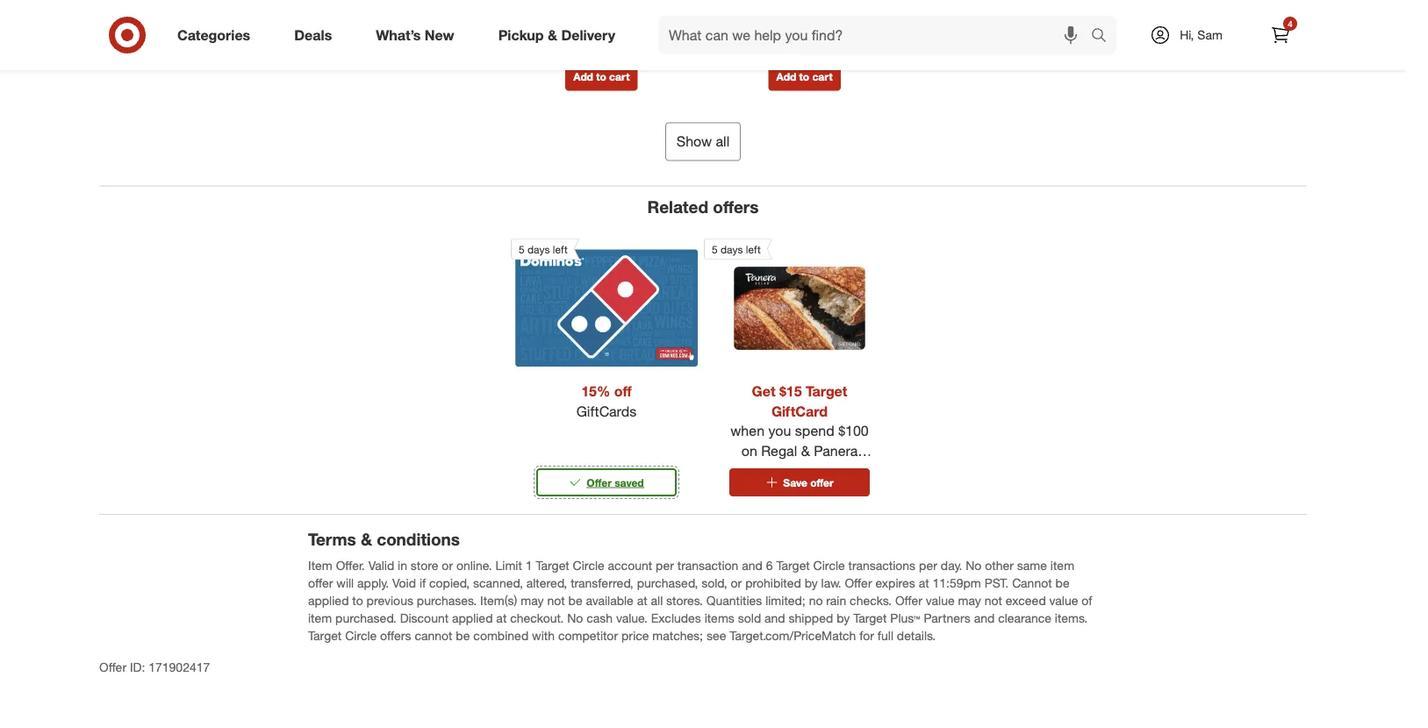 Task type: locate. For each thing, give the bounding box(es) containing it.
1 horizontal spatial card
[[849, 21, 880, 38]]

0 horizontal spatial value
[[926, 593, 955, 608]]

left for 15%
[[553, 243, 568, 256]]

1 vertical spatial card
[[548, 41, 579, 58]]

0 horizontal spatial giftcards
[[576, 403, 637, 420]]

0 horizontal spatial to
[[352, 593, 363, 608]]

0 horizontal spatial or
[[442, 558, 453, 573]]

to down delivery
[[596, 70, 606, 84]]

1 vertical spatial applied
[[452, 611, 493, 626]]

void
[[392, 575, 416, 591]]

offer left saved
[[587, 476, 612, 489]]

or up quantities
[[731, 575, 742, 591]]

0 vertical spatial card
[[849, 21, 880, 38]]

add to cart
[[776, 70, 833, 84]]

1 vertical spatial giftcards
[[770, 463, 830, 480]]

& inside 'link'
[[548, 26, 557, 44]]

applied down will
[[308, 593, 349, 608]]

cart down fandango $50 gift card (email delivery)
[[812, 70, 833, 84]]

to
[[596, 70, 606, 84], [799, 70, 809, 84], [352, 593, 363, 608]]

transaction
[[677, 558, 739, 573]]

all down purchased,
[[651, 593, 663, 608]]

with
[[532, 628, 555, 643]]

0 horizontal spatial delivery)
[[574, 61, 629, 78]]

by up no
[[805, 575, 818, 591]]

1 horizontal spatial 5 days left
[[712, 243, 761, 256]]

0 vertical spatial giftcards
[[576, 403, 637, 420]]

5 for 15% off giftcards
[[519, 243, 525, 256]]

offer inside terms & conditions item offer. valid in store or online. limit 1 target circle account per transaction and 6 target circle transactions per day. no other same item offer will apply. void if copied, scanned, altered, transferred, purchased, sold, or prohibited by law. offer expires at 11:59pm pst. cannot be applied to previous purchases. item(s) may not be available at all stores. quantities limited; no rain checks. offer value may not exceed value of item purchased. discount applied at checkout. no cash value. excludes items sold and shipped by target plus™ partners and clearance items. target circle offers cannot be combined with competitor price matches; see target.com/pricematch for full details.
[[308, 575, 333, 591]]

$100 inside get $15 target giftcard when you spend $100 on regal & panera giftcards
[[838, 423, 869, 440]]

target up giftcard
[[806, 383, 847, 400]]

2 5 days left from the left
[[712, 243, 761, 256]]

value up partners
[[926, 593, 955, 608]]

1 vertical spatial be
[[568, 593, 583, 608]]

1 horizontal spatial delivery)
[[798, 41, 853, 58]]

circle down purchased.
[[345, 628, 377, 643]]

1 horizontal spatial $100
[[838, 423, 869, 440]]

add down delivery
[[573, 70, 593, 84]]

card for fandango vudu gift card $100 (email delivery) add to cart
[[548, 41, 579, 58]]

show all
[[677, 133, 730, 150]]

0 horizontal spatial and
[[742, 558, 763, 573]]

at right expires
[[919, 575, 929, 591]]

and right partners
[[974, 611, 995, 626]]

cart
[[609, 70, 630, 84], [812, 70, 833, 84]]

0 horizontal spatial be
[[456, 628, 470, 643]]

left
[[553, 243, 568, 256], [746, 243, 761, 256]]

add
[[573, 70, 593, 84], [776, 70, 796, 84]]

value
[[926, 593, 955, 608], [1049, 593, 1078, 608]]

giftcards down regal
[[770, 463, 830, 480]]

$100 inside fandango vudu gift card $100 (email delivery) add to cart
[[583, 41, 613, 58]]

1 vertical spatial offer
[[308, 575, 333, 591]]

offers down the 'discount'
[[380, 628, 411, 643]]

1 vertical spatial or
[[731, 575, 742, 591]]

1 horizontal spatial offer
[[810, 476, 834, 489]]

& up valid
[[361, 529, 372, 549]]

1 vertical spatial $100
[[838, 423, 869, 440]]

0 horizontal spatial not
[[547, 593, 565, 608]]

0 horizontal spatial gift
[[645, 21, 667, 38]]

0 horizontal spatial 5
[[519, 243, 525, 256]]

$50
[[796, 21, 819, 38]]

circle up 'law.'
[[813, 558, 845, 573]]

and left 6
[[742, 558, 763, 573]]

delivery) down delivery
[[574, 61, 629, 78]]

2 value from the left
[[1049, 593, 1078, 608]]

1 vertical spatial all
[[651, 593, 663, 608]]

1 vertical spatial &
[[801, 443, 810, 460]]

0 vertical spatial all
[[716, 133, 730, 150]]

& for conditions
[[361, 529, 372, 549]]

or
[[442, 558, 453, 573], [731, 575, 742, 591]]

2 horizontal spatial at
[[919, 575, 929, 591]]

0 vertical spatial at
[[919, 575, 929, 591]]

2 horizontal spatial circle
[[813, 558, 845, 573]]

days
[[528, 243, 550, 256], [721, 243, 743, 256]]

(email up add to cart
[[756, 41, 795, 58]]

plus™
[[890, 611, 920, 626]]

0 horizontal spatial per
[[656, 558, 674, 573]]

per left day.
[[919, 558, 937, 573]]

offers right related
[[713, 197, 759, 217]]

delivery)
[[798, 41, 853, 58], [574, 61, 629, 78]]

by down rain
[[837, 611, 850, 626]]

save offer button
[[729, 469, 870, 497]]

4
[[1288, 18, 1293, 29]]

5 for get $15 target giftcard when you spend $100 on regal & panera giftcards
[[712, 243, 718, 256]]

at up combined
[[496, 611, 507, 626]]

& down spend
[[801, 443, 810, 460]]

1 horizontal spatial be
[[568, 593, 583, 608]]

2 not from the left
[[985, 593, 1002, 608]]

5 days left
[[519, 243, 568, 256], [712, 243, 761, 256]]

fandango inside fandango $50 gift card (email delivery)
[[730, 21, 792, 38]]

5
[[519, 243, 525, 256], [712, 243, 718, 256]]

offer left the id:
[[99, 660, 126, 675]]

add to cart button for fandango $50 gift card (email delivery)
[[768, 63, 841, 91]]

0 vertical spatial &
[[548, 26, 557, 44]]

clearance
[[998, 611, 1051, 626]]

offer
[[810, 476, 834, 489], [308, 575, 333, 591]]

pickup
[[498, 26, 544, 44]]

cannot
[[1012, 575, 1052, 591]]

offer up plus™ at the right
[[895, 593, 922, 608]]

to down fandango $50 gift card (email delivery)
[[799, 70, 809, 84]]

id:
[[130, 660, 145, 675]]

0 horizontal spatial no
[[567, 611, 583, 626]]

0 vertical spatial offers
[[713, 197, 759, 217]]

delivery) down $50
[[798, 41, 853, 58]]

value up items.
[[1049, 593, 1078, 608]]

search
[[1083, 28, 1125, 45]]

0 horizontal spatial &
[[361, 529, 372, 549]]

1 value from the left
[[926, 593, 955, 608]]

all right show
[[716, 133, 730, 150]]

pickup & delivery
[[498, 26, 615, 44]]

1 add to cart button from the left
[[565, 63, 638, 91]]

applied down purchases.
[[452, 611, 493, 626]]

1 fandango from the left
[[536, 21, 598, 38]]

terms & conditions item offer. valid in store or online. limit 1 target circle account per transaction and 6 target circle transactions per day. no other same item offer will apply. void if copied, scanned, altered, transferred, purchased, sold, or prohibited by law. offer expires at 11:59pm pst. cannot be applied to previous purchases. item(s) may not be available at all stores. quantities limited; no rain checks. offer value may not exceed value of item purchased. discount applied at checkout. no cash value. excludes items sold and shipped by target plus™ partners and clearance items. target circle offers cannot be combined with competitor price matches; see target.com/pricematch for full details.
[[308, 529, 1096, 643]]

details.
[[897, 628, 936, 643]]

transactions
[[848, 558, 916, 573]]

terms
[[308, 529, 356, 549]]

stores.
[[666, 593, 703, 608]]

card inside fandango $50 gift card (email delivery)
[[849, 21, 880, 38]]

1 may from the left
[[521, 593, 544, 608]]

off
[[614, 383, 632, 400]]

offer saved button
[[536, 469, 677, 497]]

1 5 days left from the left
[[519, 243, 568, 256]]

no up competitor
[[567, 611, 583, 626]]

0 horizontal spatial offer
[[308, 575, 333, 591]]

limited;
[[766, 593, 806, 608]]

1 horizontal spatial applied
[[452, 611, 493, 626]]

scanned,
[[473, 575, 523, 591]]

gift right $50
[[823, 21, 845, 38]]

&
[[548, 26, 557, 44], [801, 443, 810, 460], [361, 529, 372, 549]]

0 horizontal spatial 5 days left
[[519, 243, 568, 256]]

2 vertical spatial be
[[456, 628, 470, 643]]

(email down vudu
[[617, 41, 655, 58]]

be
[[1055, 575, 1070, 591], [568, 593, 583, 608], [456, 628, 470, 643]]

at
[[919, 575, 929, 591], [637, 593, 647, 608], [496, 611, 507, 626]]

0 horizontal spatial may
[[521, 593, 544, 608]]

giftcards down 15%
[[576, 403, 637, 420]]

no
[[809, 593, 823, 608]]

offer right save
[[810, 476, 834, 489]]

2 (email from the left
[[756, 41, 795, 58]]

1 days from the left
[[528, 243, 550, 256]]

1 add from the left
[[573, 70, 593, 84]]

& inside terms & conditions item offer. valid in store or online. limit 1 target circle account per transaction and 6 target circle transactions per day. no other same item offer will apply. void if copied, scanned, altered, transferred, purchased, sold, or prohibited by law. offer expires at 11:59pm pst. cannot be applied to previous purchases. item(s) may not be available at all stores. quantities limited; no rain checks. offer value may not exceed value of item purchased. discount applied at checkout. no cash value. excludes items sold and shipped by target plus™ partners and clearance items. target circle offers cannot be combined with competitor price matches; see target.com/pricematch for full details.
[[361, 529, 372, 549]]

add inside fandango vudu gift card $100 (email delivery) add to cart
[[573, 70, 593, 84]]

1 horizontal spatial (email
[[756, 41, 795, 58]]

offers
[[713, 197, 759, 217], [380, 628, 411, 643]]

offer down item
[[308, 575, 333, 591]]

0 horizontal spatial offers
[[380, 628, 411, 643]]

1 horizontal spatial at
[[637, 593, 647, 608]]

at up value. on the bottom left of page
[[637, 593, 647, 608]]

expires
[[875, 575, 915, 591]]

1 horizontal spatial add
[[776, 70, 796, 84]]

all
[[716, 133, 730, 150], [651, 593, 663, 608]]

0 horizontal spatial days
[[528, 243, 550, 256]]

0 vertical spatial by
[[805, 575, 818, 591]]

0 vertical spatial $100
[[583, 41, 613, 58]]

$100 down vudu
[[583, 41, 613, 58]]

no right day.
[[966, 558, 982, 573]]

1 horizontal spatial may
[[958, 593, 981, 608]]

1 horizontal spatial left
[[746, 243, 761, 256]]

1 (email from the left
[[617, 41, 655, 58]]

0 horizontal spatial by
[[805, 575, 818, 591]]

0 horizontal spatial cart
[[609, 70, 630, 84]]

1 horizontal spatial cart
[[812, 70, 833, 84]]

1 horizontal spatial gift
[[823, 21, 845, 38]]

2 add to cart button from the left
[[768, 63, 841, 91]]

cart down vudu
[[609, 70, 630, 84]]

applied
[[308, 593, 349, 608], [452, 611, 493, 626]]

1 horizontal spatial not
[[985, 593, 1002, 608]]

hi, sam
[[1180, 27, 1223, 43]]

to inside terms & conditions item offer. valid in store or online. limit 1 target circle account per transaction and 6 target circle transactions per day. no other same item offer will apply. void if copied, scanned, altered, transferred, purchased, sold, or prohibited by law. offer expires at 11:59pm pst. cannot be applied to previous purchases. item(s) may not be available at all stores. quantities limited; no rain checks. offer value may not exceed value of item purchased. discount applied at checkout. no cash value. excludes items sold and shipped by target plus™ partners and clearance items. target circle offers cannot be combined with competitor price matches; see target.com/pricematch for full details.
[[352, 593, 363, 608]]

0 horizontal spatial $100
[[583, 41, 613, 58]]

1 vertical spatial offers
[[380, 628, 411, 643]]

1 horizontal spatial giftcards
[[770, 463, 830, 480]]

item right 'same'
[[1051, 558, 1074, 573]]

gift right vudu
[[645, 21, 667, 38]]

target inside get $15 target giftcard when you spend $100 on regal & panera giftcards
[[806, 383, 847, 400]]

get
[[752, 383, 775, 400]]

target
[[806, 383, 847, 400], [536, 558, 569, 573], [776, 558, 810, 573], [853, 611, 887, 626], [308, 628, 342, 643]]

0 vertical spatial be
[[1055, 575, 1070, 591]]

1 horizontal spatial value
[[1049, 593, 1078, 608]]

per
[[656, 558, 674, 573], [919, 558, 937, 573]]

5 days left for get $15 target giftcard when you spend $100 on regal & panera giftcards
[[712, 243, 761, 256]]

or up copied,
[[442, 558, 453, 573]]

target up the altered, on the bottom left
[[536, 558, 569, 573]]

add down fandango $50 gift card (email delivery)
[[776, 70, 796, 84]]

related offers
[[647, 197, 759, 217]]

fandango inside fandango vudu gift card $100 (email delivery) add to cart
[[536, 21, 598, 38]]

(email
[[617, 41, 655, 58], [756, 41, 795, 58]]

add to cart button down delivery
[[565, 63, 638, 91]]

and down limited;
[[765, 611, 785, 626]]

store
[[411, 558, 438, 573]]

1 gift from the left
[[645, 21, 667, 38]]

0 horizontal spatial card
[[548, 41, 579, 58]]

and
[[742, 558, 763, 573], [765, 611, 785, 626], [974, 611, 995, 626]]

2 vertical spatial at
[[496, 611, 507, 626]]

0 horizontal spatial (email
[[617, 41, 655, 58]]

may down 11:59pm
[[958, 593, 981, 608]]

1 left from the left
[[553, 243, 568, 256]]

1 not from the left
[[547, 593, 565, 608]]

apply.
[[357, 575, 389, 591]]

2 per from the left
[[919, 558, 937, 573]]

card inside fandango vudu gift card $100 (email delivery) add to cart
[[548, 41, 579, 58]]

0 horizontal spatial all
[[651, 593, 663, 608]]

sold
[[738, 611, 761, 626]]

& inside get $15 target giftcard when you spend $100 on regal & panera giftcards
[[801, 443, 810, 460]]

1 horizontal spatial add to cart button
[[768, 63, 841, 91]]

offer
[[587, 476, 612, 489], [845, 575, 872, 591], [895, 593, 922, 608], [99, 660, 126, 675]]

1 vertical spatial by
[[837, 611, 850, 626]]

2 vertical spatial &
[[361, 529, 372, 549]]

delivery) inside fandango $50 gift card (email delivery)
[[798, 41, 853, 58]]

days for get $15 target giftcard when you spend $100 on regal & panera giftcards
[[721, 243, 743, 256]]

1 5 from the left
[[519, 243, 525, 256]]

1 horizontal spatial per
[[919, 558, 937, 573]]

delivery) inside fandango vudu gift card $100 (email delivery) add to cart
[[574, 61, 629, 78]]

0 vertical spatial no
[[966, 558, 982, 573]]

per up purchased,
[[656, 558, 674, 573]]

0 horizontal spatial add
[[573, 70, 593, 84]]

same
[[1017, 558, 1047, 573]]

1 cart from the left
[[609, 70, 630, 84]]

1 horizontal spatial 5
[[712, 243, 718, 256]]

1 horizontal spatial or
[[731, 575, 742, 591]]

0 vertical spatial offer
[[810, 476, 834, 489]]

item
[[308, 558, 332, 573]]

2 days from the left
[[721, 243, 743, 256]]

5 days left for 15% off giftcards
[[519, 243, 568, 256]]

2 fandango from the left
[[730, 21, 792, 38]]

gift for $50
[[823, 21, 845, 38]]

item
[[1051, 558, 1074, 573], [308, 611, 332, 626]]

0 vertical spatial delivery)
[[798, 41, 853, 58]]

1 horizontal spatial fandango
[[730, 21, 792, 38]]

may up the checkout. in the bottom of the page
[[521, 593, 544, 608]]

purchased.
[[335, 611, 397, 626]]

partners
[[924, 611, 971, 626]]

panera
[[814, 443, 858, 460]]

add to cart button down fandango $50 gift card (email delivery)
[[768, 63, 841, 91]]

2 left from the left
[[746, 243, 761, 256]]

(email inside fandango vudu gift card $100 (email delivery) add to cart
[[617, 41, 655, 58]]

& right pickup
[[548, 26, 557, 44]]

not down pst.
[[985, 593, 1002, 608]]

1 horizontal spatial no
[[966, 558, 982, 573]]

0 vertical spatial applied
[[308, 593, 349, 608]]

2 5 from the left
[[712, 243, 718, 256]]

0 horizontal spatial add to cart button
[[565, 63, 638, 91]]

sold,
[[701, 575, 727, 591]]

6
[[766, 558, 773, 573]]

0 horizontal spatial fandango
[[536, 21, 598, 38]]

show all link
[[665, 123, 741, 161]]

1 vertical spatial delivery)
[[574, 61, 629, 78]]

circle up transferred,
[[573, 558, 604, 573]]

gift
[[645, 21, 667, 38], [823, 21, 845, 38]]

to up purchased.
[[352, 593, 363, 608]]

will
[[336, 575, 354, 591]]

0 vertical spatial or
[[442, 558, 453, 573]]

categories
[[177, 26, 250, 44]]

2 horizontal spatial &
[[801, 443, 810, 460]]

1 horizontal spatial days
[[721, 243, 743, 256]]

gift inside fandango $50 gift card (email delivery)
[[823, 21, 845, 38]]

gift inside fandango vudu gift card $100 (email delivery) add to cart
[[645, 21, 667, 38]]

items
[[704, 611, 735, 626]]

0 horizontal spatial applied
[[308, 593, 349, 608]]

2 gift from the left
[[823, 21, 845, 38]]

save offer
[[783, 476, 834, 489]]

0 horizontal spatial item
[[308, 611, 332, 626]]

1 horizontal spatial and
[[765, 611, 785, 626]]

not down the altered, on the bottom left
[[547, 593, 565, 608]]

item left purchased.
[[308, 611, 332, 626]]

may
[[521, 593, 544, 608], [958, 593, 981, 608]]

1 horizontal spatial to
[[596, 70, 606, 84]]

$100 up panera
[[838, 423, 869, 440]]

on
[[741, 443, 757, 460]]

related
[[647, 197, 708, 217]]



Task type: vqa. For each thing, say whether or not it's contained in the screenshot.
TO within button
yes



Task type: describe. For each thing, give the bounding box(es) containing it.
search button
[[1083, 16, 1125, 58]]

giftcards inside get $15 target giftcard when you spend $100 on regal & panera giftcards
[[770, 463, 830, 480]]

regal
[[761, 443, 797, 460]]

saved
[[615, 476, 644, 489]]

competitor
[[558, 628, 618, 643]]

2 horizontal spatial be
[[1055, 575, 1070, 591]]

shipped
[[789, 611, 833, 626]]

fandango $50 gift card (email delivery)
[[730, 21, 880, 58]]

limit
[[496, 558, 522, 573]]

for
[[860, 628, 874, 643]]

of
[[1082, 593, 1092, 608]]

discount
[[400, 611, 449, 626]]

exceed
[[1006, 593, 1046, 608]]

1 horizontal spatial item
[[1051, 558, 1074, 573]]

value.
[[616, 611, 648, 626]]

what's
[[376, 26, 421, 44]]

other
[[985, 558, 1014, 573]]

2 cart from the left
[[812, 70, 833, 84]]

offer inside button
[[587, 476, 612, 489]]

fandango vudu gift card $100 (email delivery) link
[[505, 0, 698, 78]]

1
[[526, 558, 532, 573]]

get $15 target giftcard when you spend $100 on regal & panera giftcards
[[730, 383, 869, 480]]

11:59pm
[[933, 575, 981, 591]]

valid
[[368, 558, 394, 573]]

15%
[[581, 383, 610, 400]]

offer saved
[[587, 476, 644, 489]]

when
[[730, 423, 765, 440]]

offer.
[[336, 558, 365, 573]]

1 vertical spatial no
[[567, 611, 583, 626]]

to inside fandango vudu gift card $100 (email delivery) add to cart
[[596, 70, 606, 84]]

cash
[[587, 611, 613, 626]]

deals
[[294, 26, 332, 44]]

sam
[[1198, 27, 1223, 43]]

1 vertical spatial at
[[637, 593, 647, 608]]

1 horizontal spatial all
[[716, 133, 730, 150]]

target down purchased.
[[308, 628, 342, 643]]

cart inside fandango vudu gift card $100 (email delivery) add to cart
[[609, 70, 630, 84]]

hi,
[[1180, 27, 1194, 43]]

conditions
[[377, 529, 460, 549]]

you
[[768, 423, 791, 440]]

1 horizontal spatial offers
[[713, 197, 759, 217]]

pst.
[[985, 575, 1009, 591]]

2 horizontal spatial to
[[799, 70, 809, 84]]

transferred,
[[571, 575, 634, 591]]

see
[[706, 628, 726, 643]]

offer inside button
[[810, 476, 834, 489]]

0 horizontal spatial circle
[[345, 628, 377, 643]]

what's new link
[[361, 16, 476, 54]]

(email inside fandango $50 gift card (email delivery)
[[756, 41, 795, 58]]

offers inside terms & conditions item offer. valid in store or online. limit 1 target circle account per transaction and 6 target circle transactions per day. no other same item offer will apply. void if copied, scanned, altered, transferred, purchased, sold, or prohibited by law. offer expires at 11:59pm pst. cannot be applied to previous purchases. item(s) may not be available at all stores. quantities limited; no rain checks. offer value may not exceed value of item purchased. discount applied at checkout. no cash value. excludes items sold and shipped by target plus™ partners and clearance items. target circle offers cannot be combined with competitor price matches; see target.com/pricematch for full details.
[[380, 628, 411, 643]]

price
[[621, 628, 649, 643]]

day.
[[941, 558, 962, 573]]

target.com/pricematch
[[730, 628, 856, 643]]

account
[[608, 558, 652, 573]]

offer up checks.
[[845, 575, 872, 591]]

purchases.
[[417, 593, 477, 608]]

giftcard
[[771, 403, 828, 420]]

law.
[[821, 575, 841, 591]]

fandango for $100
[[536, 21, 598, 38]]

checkout.
[[510, 611, 564, 626]]

show
[[677, 133, 712, 150]]

fandango for (email
[[730, 21, 792, 38]]

purchased,
[[637, 575, 698, 591]]

target down checks.
[[853, 611, 887, 626]]

gift for vudu
[[645, 21, 667, 38]]

excludes
[[651, 611, 701, 626]]

2 may from the left
[[958, 593, 981, 608]]

matches;
[[652, 628, 703, 643]]

1 horizontal spatial circle
[[573, 558, 604, 573]]

2 horizontal spatial and
[[974, 611, 995, 626]]

1 vertical spatial item
[[308, 611, 332, 626]]

categories link
[[162, 16, 272, 54]]

days for 15% off giftcards
[[528, 243, 550, 256]]

target right 6
[[776, 558, 810, 573]]

prohibited
[[745, 575, 801, 591]]

add to cart button for fandango vudu gift card $100 (email delivery)
[[565, 63, 638, 91]]

all inside terms & conditions item offer. valid in store or online. limit 1 target circle account per transaction and 6 target circle transactions per day. no other same item offer will apply. void if copied, scanned, altered, transferred, purchased, sold, or prohibited by law. offer expires at 11:59pm pst. cannot be applied to previous purchases. item(s) may not be available at all stores. quantities limited; no rain checks. offer value may not exceed value of item purchased. discount applied at checkout. no cash value. excludes items sold and shipped by target plus™ partners and clearance items. target circle offers cannot be combined with competitor price matches; see target.com/pricematch for full details.
[[651, 593, 663, 608]]

what's new
[[376, 26, 454, 44]]

left for get
[[746, 243, 761, 256]]

1 per from the left
[[656, 558, 674, 573]]

15% off giftcards
[[576, 383, 637, 420]]

1 horizontal spatial by
[[837, 611, 850, 626]]

card for fandango $50 gift card (email delivery)
[[849, 21, 880, 38]]

pickup & delivery link
[[483, 16, 637, 54]]

save
[[783, 476, 807, 489]]

spend
[[795, 423, 834, 440]]

offer id: 171902417
[[99, 660, 210, 675]]

fandango vudu gift card $100 (email delivery) add to cart
[[536, 21, 667, 84]]

fandango $50 gift card (email delivery) link
[[708, 0, 901, 59]]

$15
[[779, 383, 802, 400]]

What can we help you find? suggestions appear below search field
[[658, 16, 1095, 54]]

items.
[[1055, 611, 1088, 626]]

& for delivery
[[548, 26, 557, 44]]

item(s)
[[480, 593, 517, 608]]

if
[[419, 575, 426, 591]]

online.
[[456, 558, 492, 573]]

vudu
[[602, 21, 641, 38]]

0 horizontal spatial at
[[496, 611, 507, 626]]

checks.
[[850, 593, 892, 608]]

cannot
[[415, 628, 452, 643]]

delivery
[[561, 26, 615, 44]]

2 add from the left
[[776, 70, 796, 84]]



